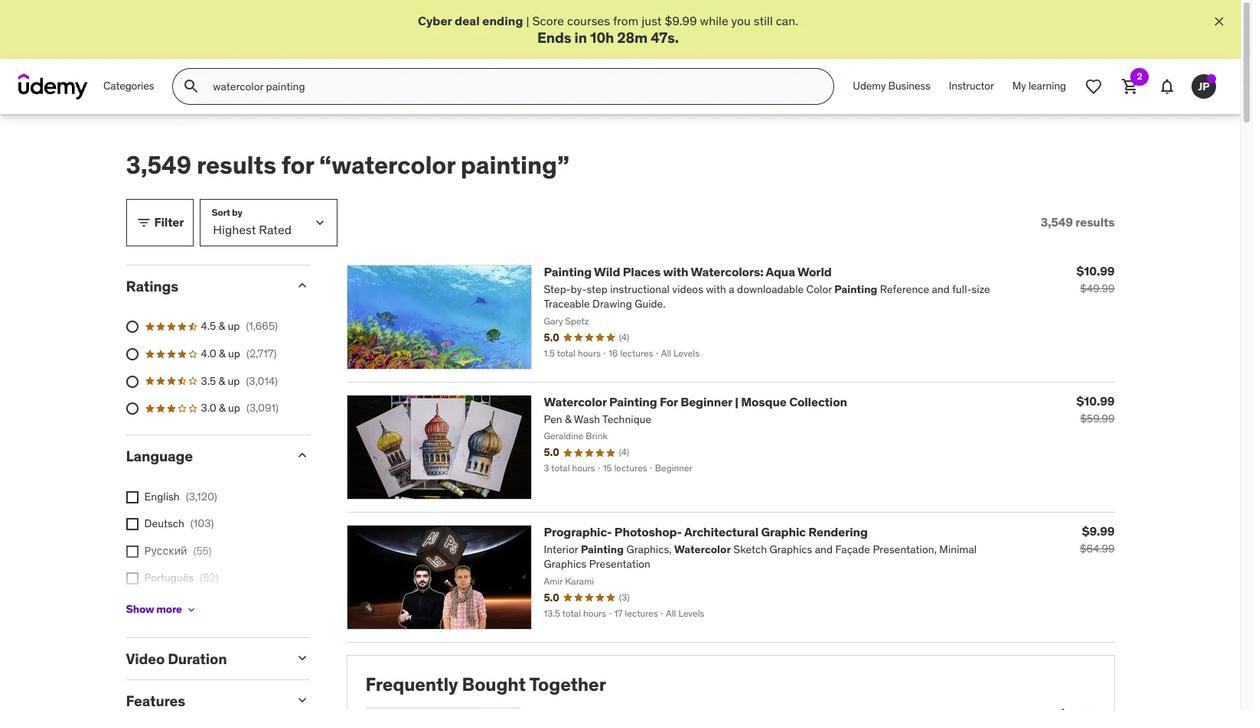 Task type: describe. For each thing, give the bounding box(es) containing it.
(3,120)
[[186, 490, 217, 503]]

business
[[889, 79, 931, 93]]

video duration button
[[126, 650, 282, 668]]

(2,717)
[[246, 347, 277, 361]]

you
[[732, 13, 751, 28]]

small image for language
[[294, 448, 310, 463]]

xsmall image inside show more button
[[185, 604, 197, 616]]

3,549 results status
[[1041, 214, 1115, 230]]

"watercolor
[[319, 149, 455, 181]]

results for 3,549 results for "watercolor painting"
[[197, 149, 276, 181]]

english (3,120)
[[144, 490, 217, 503]]

$9.99 inside cyber deal ending | score courses from just $9.99 while you still can. ends in 10h 28m 47s .
[[665, 13, 697, 28]]

my
[[1013, 79, 1026, 93]]

from
[[613, 13, 639, 28]]

jp
[[1199, 79, 1210, 93]]

shopping cart with 2 items image
[[1122, 77, 1140, 96]]

bought
[[462, 673, 526, 696]]

beginner
[[681, 394, 733, 409]]

in
[[575, 29, 587, 47]]

$59.99
[[1081, 412, 1115, 425]]

$10.99 $49.99
[[1077, 263, 1115, 295]]

$10.99 $59.99
[[1077, 393, 1115, 425]]

jp link
[[1186, 68, 1223, 105]]

udemy image
[[18, 74, 88, 100]]

more
[[156, 603, 182, 616]]

2
[[1137, 71, 1143, 82]]

learning
[[1029, 79, 1066, 93]]

instructor link
[[940, 68, 1004, 105]]

udemy
[[853, 79, 886, 93]]

português
[[144, 571, 194, 585]]

watercolor painting for beginner |  mosque collection link
[[544, 394, 847, 409]]

0 horizontal spatial painting
[[544, 264, 592, 279]]

2 link
[[1112, 68, 1149, 105]]

mosque
[[741, 394, 787, 409]]

xsmall image for english
[[126, 491, 138, 503]]

duration
[[168, 650, 227, 668]]

3.5 & up (3,014)
[[201, 374, 278, 388]]

(55)
[[193, 544, 212, 558]]

$9.99 $64.99
[[1080, 523, 1115, 555]]

udemy business link
[[844, 68, 940, 105]]

language
[[126, 447, 193, 465]]

Search for anything text field
[[210, 74, 816, 100]]

deutsch (103)
[[144, 517, 214, 531]]

watercolor
[[544, 394, 607, 409]]

$10.99 for watercolor painting for beginner |  mosque collection
[[1077, 393, 1115, 409]]

русский
[[144, 544, 187, 558]]

4.5 & up (1,665)
[[201, 320, 278, 333]]

1 horizontal spatial |
[[735, 394, 739, 409]]

10h 28m 47s
[[590, 29, 675, 47]]

collection
[[789, 394, 847, 409]]

close image
[[1212, 14, 1227, 29]]

wild
[[594, 264, 620, 279]]

frequently
[[366, 673, 458, 696]]

still
[[754, 13, 773, 28]]

ratings button
[[126, 277, 282, 295]]

(103)
[[190, 517, 214, 531]]

& for 4.0
[[219, 347, 226, 361]]

watercolor painting for beginner |  mosque collection
[[544, 394, 847, 409]]

4.0
[[201, 347, 216, 361]]

with
[[663, 264, 689, 279]]

(1,665)
[[246, 320, 278, 333]]

video
[[126, 650, 165, 668]]

small image for ratings
[[294, 278, 310, 293]]

photoshop-
[[615, 524, 682, 539]]

painting wild places with watercolors: aqua world link
[[544, 264, 832, 279]]

notifications image
[[1158, 77, 1177, 96]]

categories
[[103, 79, 154, 93]]

world
[[798, 264, 832, 279]]

places
[[623, 264, 661, 279]]

3,549 for 3,549 results for "watercolor painting"
[[126, 149, 191, 181]]

up for 3.0 & up
[[228, 401, 240, 415]]

& for 3.5
[[219, 374, 225, 388]]

frequently bought together
[[366, 673, 606, 696]]

watercolors:
[[691, 264, 764, 279]]

3,549 results
[[1041, 214, 1115, 230]]

aqua
[[766, 264, 795, 279]]

.
[[675, 29, 679, 47]]

| inside cyber deal ending | score courses from just $9.99 while you still can. ends in 10h 28m 47s .
[[526, 13, 530, 28]]

(3,014)
[[246, 374, 278, 388]]

architectural
[[684, 524, 759, 539]]

results for 3,549 results
[[1076, 214, 1115, 230]]



Task type: vqa. For each thing, say whether or not it's contained in the screenshot.


Task type: locate. For each thing, give the bounding box(es) containing it.
for
[[281, 149, 314, 181]]

$10.99 up $59.99
[[1077, 393, 1115, 409]]

painting left for
[[609, 394, 657, 409]]

results inside status
[[1076, 214, 1115, 230]]

3,549 for 3,549 results
[[1041, 214, 1073, 230]]

courses
[[567, 13, 610, 28]]

2 vertical spatial xsmall image
[[126, 573, 138, 585]]

deutsch
[[144, 517, 184, 531]]

0 vertical spatial xsmall image
[[126, 546, 138, 558]]

0 vertical spatial $10.99
[[1077, 263, 1115, 278]]

0 horizontal spatial 3,549
[[126, 149, 191, 181]]

1 horizontal spatial painting
[[609, 394, 657, 409]]

$9.99 up $64.99
[[1082, 523, 1115, 539]]

& right 4.0
[[219, 347, 226, 361]]

painting"
[[461, 149, 569, 181]]

small image inside filter button
[[136, 215, 151, 230]]

(52)
[[200, 571, 219, 585]]

you have alerts image
[[1207, 74, 1217, 84]]

$10.99
[[1077, 263, 1115, 278], [1077, 393, 1115, 409]]

3,549
[[126, 149, 191, 181], [1041, 214, 1073, 230]]

together
[[529, 673, 606, 696]]

can.
[[776, 13, 799, 28]]

0 horizontal spatial xsmall image
[[126, 546, 138, 558]]

while
[[700, 13, 729, 28]]

wishlist image
[[1085, 77, 1103, 96]]

instructor
[[949, 79, 994, 93]]

0 horizontal spatial small image
[[136, 215, 151, 230]]

score
[[532, 13, 564, 28]]

português (52)
[[144, 571, 219, 585]]

$9.99
[[665, 13, 697, 28], [1082, 523, 1115, 539]]

filter
[[154, 214, 184, 230]]

0 horizontal spatial $9.99
[[665, 13, 697, 28]]

|
[[526, 13, 530, 28], [735, 394, 739, 409]]

prographic- photoshop- architectural graphic rendering
[[544, 524, 868, 539]]

udemy business
[[853, 79, 931, 93]]

1 $10.99 from the top
[[1077, 263, 1115, 278]]

xsmall image right more
[[185, 604, 197, 616]]

ending
[[483, 13, 523, 28]]

$9.99 inside $9.99 $64.99
[[1082, 523, 1115, 539]]

ends
[[537, 29, 572, 47]]

up right 4.0
[[228, 347, 240, 361]]

up
[[228, 320, 240, 333], [228, 347, 240, 361], [228, 374, 240, 388], [228, 401, 240, 415]]

deal
[[455, 13, 480, 28]]

english
[[144, 490, 180, 503]]

ratings
[[126, 277, 178, 295]]

0 vertical spatial xsmall image
[[126, 491, 138, 503]]

show more button
[[126, 595, 197, 625]]

$49.99
[[1080, 281, 1115, 295]]

submit search image
[[182, 77, 201, 96]]

results up '$10.99 $49.99'
[[1076, 214, 1115, 230]]

xsmall image left english
[[126, 491, 138, 503]]

2 small image from the top
[[294, 448, 310, 463]]

(3,091)
[[246, 401, 279, 415]]

up right 4.5
[[228, 320, 240, 333]]

small image
[[136, 215, 151, 230], [294, 693, 310, 708]]

up right 3.5
[[228, 374, 240, 388]]

2 vertical spatial small image
[[294, 650, 310, 666]]

my learning
[[1013, 79, 1066, 93]]

results left "for" at the top
[[197, 149, 276, 181]]

& for 3.0
[[219, 401, 226, 415]]

$64.99
[[1080, 542, 1115, 555]]

cyber
[[418, 13, 452, 28]]

4.5
[[201, 320, 216, 333]]

1 vertical spatial results
[[1076, 214, 1115, 230]]

$9.99 up .
[[665, 13, 697, 28]]

1 vertical spatial small image
[[294, 448, 310, 463]]

3 xsmall image from the top
[[126, 573, 138, 585]]

my learning link
[[1004, 68, 1076, 105]]

0 vertical spatial 3,549
[[126, 149, 191, 181]]

| left the score
[[526, 13, 530, 28]]

show more
[[126, 603, 182, 616]]

small image
[[294, 278, 310, 293], [294, 448, 310, 463], [294, 650, 310, 666]]

prographic-
[[544, 524, 612, 539]]

xsmall image
[[126, 491, 138, 503], [126, 518, 138, 531], [126, 573, 138, 585]]

painting left wild
[[544, 264, 592, 279]]

3,549 results for "watercolor painting"
[[126, 149, 569, 181]]

2 $10.99 from the top
[[1077, 393, 1115, 409]]

0 vertical spatial painting
[[544, 264, 592, 279]]

xsmall image for deutsch
[[126, 518, 138, 531]]

| left mosque
[[735, 394, 739, 409]]

categories button
[[94, 68, 163, 105]]

$10.99 up $49.99
[[1077, 263, 1115, 278]]

video duration
[[126, 650, 227, 668]]

show
[[126, 603, 154, 616]]

1 horizontal spatial 3,549
[[1041, 214, 1073, 230]]

1 vertical spatial xsmall image
[[185, 604, 197, 616]]

cyber deal ending | score courses from just $9.99 while you still can. ends in 10h 28m 47s .
[[418, 13, 799, 47]]

& right 4.5
[[219, 320, 225, 333]]

1 horizontal spatial small image
[[294, 693, 310, 708]]

0 vertical spatial small image
[[294, 278, 310, 293]]

& right "3.0"
[[219, 401, 226, 415]]

3,549 inside status
[[1041, 214, 1073, 230]]

prographic- photoshop- architectural graphic rendering link
[[544, 524, 868, 539]]

painting
[[544, 264, 592, 279], [609, 394, 657, 409]]

1 vertical spatial $9.99
[[1082, 523, 1115, 539]]

1 horizontal spatial xsmall image
[[185, 604, 197, 616]]

rendering
[[809, 524, 868, 539]]

1 vertical spatial small image
[[294, 693, 310, 708]]

español
[[144, 599, 183, 612]]

&
[[219, 320, 225, 333], [219, 347, 226, 361], [219, 374, 225, 388], [219, 401, 226, 415]]

0 vertical spatial |
[[526, 13, 530, 28]]

up for 3.5 & up
[[228, 374, 240, 388]]

1 vertical spatial painting
[[609, 394, 657, 409]]

just
[[642, 13, 662, 28]]

graphic
[[761, 524, 806, 539]]

0 horizontal spatial |
[[526, 13, 530, 28]]

small image for video duration
[[294, 650, 310, 666]]

3 small image from the top
[[294, 650, 310, 666]]

xsmall image left deutsch
[[126, 518, 138, 531]]

1 xsmall image from the top
[[126, 491, 138, 503]]

1 vertical spatial 3,549
[[1041, 214, 1073, 230]]

& for 4.5
[[219, 320, 225, 333]]

0 vertical spatial small image
[[136, 215, 151, 230]]

0 horizontal spatial results
[[197, 149, 276, 181]]

up right "3.0"
[[228, 401, 240, 415]]

& right 3.5
[[219, 374, 225, 388]]

xsmall image for português
[[126, 573, 138, 585]]

4.0 & up (2,717)
[[201, 347, 277, 361]]

3.0
[[201, 401, 216, 415]]

русский (55)
[[144, 544, 212, 558]]

filter button
[[126, 199, 194, 246]]

1 horizontal spatial $9.99
[[1082, 523, 1115, 539]]

1 horizontal spatial results
[[1076, 214, 1115, 230]]

$10.99 for painting wild places with watercolors: aqua world
[[1077, 263, 1115, 278]]

xsmall image
[[126, 546, 138, 558], [185, 604, 197, 616]]

language button
[[126, 447, 282, 465]]

xsmall image up show
[[126, 573, 138, 585]]

2 xsmall image from the top
[[126, 518, 138, 531]]

1 small image from the top
[[294, 278, 310, 293]]

0 vertical spatial results
[[197, 149, 276, 181]]

1 vertical spatial |
[[735, 394, 739, 409]]

3.5
[[201, 374, 216, 388]]

painting wild places with watercolors: aqua world
[[544, 264, 832, 279]]

for
[[660, 394, 678, 409]]

1 vertical spatial $10.99
[[1077, 393, 1115, 409]]

up for 4.0 & up
[[228, 347, 240, 361]]

3.0 & up (3,091)
[[201, 401, 279, 415]]

0 vertical spatial $9.99
[[665, 13, 697, 28]]

xsmall image left русский
[[126, 546, 138, 558]]

up for 4.5 & up
[[228, 320, 240, 333]]

1 vertical spatial xsmall image
[[126, 518, 138, 531]]



